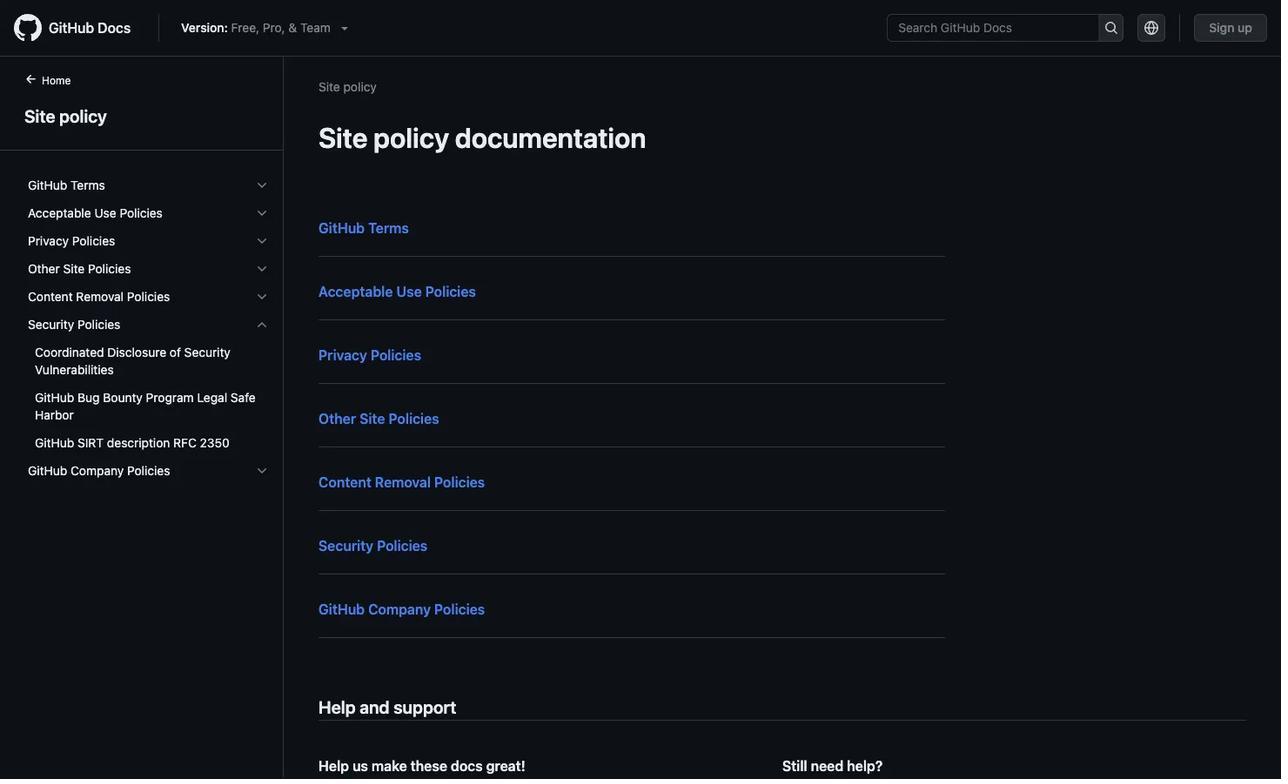 Task type: vqa. For each thing, say whether or not it's contained in the screenshot.
sc 9kayk9 0 icon
yes



Task type: locate. For each thing, give the bounding box(es) containing it.
2 vertical spatial security
[[319, 538, 374, 554]]

0 horizontal spatial security policies
[[28, 317, 121, 332]]

1 vertical spatial use
[[397, 283, 422, 300]]

security
[[28, 317, 74, 332], [184, 345, 231, 360], [319, 538, 374, 554]]

1 horizontal spatial company
[[368, 601, 431, 618]]

use down github terms dropdown button
[[94, 206, 116, 220]]

acceptable
[[28, 206, 91, 220], [319, 283, 393, 300]]

terms up acceptable use policies 'dropdown button'
[[71, 178, 105, 192]]

1 sc 9kayk9 0 image from the top
[[255, 179, 269, 192]]

1 vertical spatial company
[[368, 601, 431, 618]]

site policy down the triangle down icon
[[319, 79, 377, 94]]

0 vertical spatial removal
[[76, 290, 124, 304]]

security policies up github company policies link
[[319, 538, 428, 554]]

0 vertical spatial github terms
[[28, 178, 105, 192]]

2 help from the top
[[319, 758, 349, 775]]

triangle down image
[[338, 21, 352, 35]]

security policies inside 'dropdown button'
[[28, 317, 121, 332]]

version: free, pro, & team
[[181, 20, 331, 35]]

1 horizontal spatial terms
[[368, 220, 409, 236]]

0 horizontal spatial company
[[71, 464, 124, 478]]

terms up acceptable use policies link
[[368, 220, 409, 236]]

still need help?
[[783, 758, 883, 775]]

0 vertical spatial privacy
[[28, 234, 69, 248]]

0 horizontal spatial other
[[28, 262, 60, 276]]

1 horizontal spatial security policies
[[319, 538, 428, 554]]

other site policies down privacy policies link
[[319, 411, 440, 427]]

security right the of
[[184, 345, 231, 360]]

2 horizontal spatial security
[[319, 538, 374, 554]]

security policies element containing security policies
[[14, 311, 283, 457]]

other site policies button
[[21, 255, 276, 283]]

policy for leftmost site policy link
[[59, 105, 107, 126]]

1 horizontal spatial acceptable
[[319, 283, 393, 300]]

1 vertical spatial site policy
[[24, 105, 107, 126]]

1 vertical spatial sc 9kayk9 0 image
[[255, 290, 269, 304]]

sc 9kayk9 0 image inside content removal policies dropdown button
[[255, 290, 269, 304]]

company down security policies link
[[368, 601, 431, 618]]

github terms up acceptable use policies 'dropdown button'
[[28, 178, 105, 192]]

0 vertical spatial content
[[28, 290, 73, 304]]

github company policies down sirt
[[28, 464, 170, 478]]

security policies link
[[319, 538, 428, 554]]

sirt
[[78, 436, 104, 450]]

harbor
[[35, 408, 74, 422]]

and
[[360, 697, 390, 717]]

removal inside dropdown button
[[76, 290, 124, 304]]

0 horizontal spatial github company policies
[[28, 464, 170, 478]]

site policy for leftmost site policy link
[[24, 105, 107, 126]]

sc 9kayk9 0 image for acceptable use policies
[[255, 206, 269, 220]]

0 vertical spatial site policy link
[[319, 79, 377, 94]]

0 vertical spatial other
[[28, 262, 60, 276]]

documentation
[[455, 121, 647, 154]]

help and support
[[319, 697, 457, 717]]

rfc
[[173, 436, 197, 450]]

removal down other site policies link
[[375, 474, 431, 491]]

0 vertical spatial acceptable
[[28, 206, 91, 220]]

github terms
[[28, 178, 105, 192], [319, 220, 409, 236]]

1 vertical spatial content removal policies
[[319, 474, 485, 491]]

github
[[49, 20, 94, 36], [28, 178, 67, 192], [319, 220, 365, 236], [35, 391, 74, 405], [35, 436, 74, 450], [28, 464, 67, 478], [319, 601, 365, 618]]

2 sc 9kayk9 0 image from the top
[[255, 206, 269, 220]]

0 horizontal spatial other site policies
[[28, 262, 131, 276]]

legal
[[197, 391, 227, 405]]

sc 9kayk9 0 image
[[255, 179, 269, 192], [255, 206, 269, 220], [255, 262, 269, 276], [255, 318, 269, 332], [255, 464, 269, 478]]

us
[[353, 758, 368, 775]]

0 horizontal spatial security
[[28, 317, 74, 332]]

0 vertical spatial use
[[94, 206, 116, 220]]

1 horizontal spatial use
[[397, 283, 422, 300]]

content up 'coordinated'
[[28, 290, 73, 304]]

company
[[71, 464, 124, 478], [368, 601, 431, 618]]

site policy link
[[319, 79, 377, 94], [21, 103, 262, 129]]

0 horizontal spatial acceptable use policies
[[28, 206, 163, 220]]

1 vertical spatial removal
[[375, 474, 431, 491]]

sc 9kayk9 0 image for content removal policies
[[255, 290, 269, 304]]

0 vertical spatial security
[[28, 317, 74, 332]]

other site policies down privacy policies dropdown button
[[28, 262, 131, 276]]

1 sc 9kayk9 0 image from the top
[[255, 234, 269, 248]]

github company policies button
[[21, 457, 276, 485]]

these
[[411, 758, 448, 775]]

acceptable use policies up privacy policies link
[[319, 283, 476, 300]]

0 horizontal spatial terms
[[71, 178, 105, 192]]

0 horizontal spatial content removal policies
[[28, 290, 170, 304]]

site policy
[[319, 79, 377, 94], [24, 105, 107, 126]]

1 vertical spatial content
[[319, 474, 372, 491]]

help
[[319, 697, 356, 717], [319, 758, 349, 775]]

company down sirt
[[71, 464, 124, 478]]

bug
[[78, 391, 100, 405]]

1 vertical spatial privacy policies
[[319, 347, 422, 364]]

2 security policies element from the top
[[14, 339, 283, 457]]

home
[[42, 74, 71, 86]]

acceptable use policies inside 'dropdown button'
[[28, 206, 163, 220]]

1 vertical spatial github terms
[[319, 220, 409, 236]]

privacy policies down acceptable use policies 'dropdown button'
[[28, 234, 115, 248]]

None search field
[[888, 14, 1125, 42]]

disclosure
[[107, 345, 166, 360]]

1 help from the top
[[319, 697, 356, 717]]

security up 'coordinated'
[[28, 317, 74, 332]]

home link
[[17, 72, 99, 90]]

policy
[[344, 79, 377, 94], [59, 105, 107, 126], [374, 121, 449, 154]]

security inside 'dropdown button'
[[28, 317, 74, 332]]

docs
[[451, 758, 483, 775]]

github bug bounty program legal safe harbor link
[[21, 384, 276, 429]]

1 horizontal spatial content
[[319, 474, 372, 491]]

help left and
[[319, 697, 356, 717]]

0 vertical spatial sc 9kayk9 0 image
[[255, 234, 269, 248]]

1 horizontal spatial privacy policies
[[319, 347, 422, 364]]

github terms up acceptable use policies link
[[319, 220, 409, 236]]

0 horizontal spatial site policy
[[24, 105, 107, 126]]

0 horizontal spatial site policy link
[[21, 103, 262, 129]]

1 vertical spatial security
[[184, 345, 231, 360]]

sc 9kayk9 0 image for github company policies
[[255, 464, 269, 478]]

other site policies
[[28, 262, 131, 276], [319, 411, 440, 427]]

sc 9kayk9 0 image
[[255, 234, 269, 248], [255, 290, 269, 304]]

content removal policies
[[28, 290, 170, 304], [319, 474, 485, 491]]

1 horizontal spatial privacy
[[319, 347, 367, 364]]

0 vertical spatial security policies
[[28, 317, 121, 332]]

site policy down home link
[[24, 105, 107, 126]]

content removal policies down other site policies link
[[319, 474, 485, 491]]

content removal policies down the other site policies dropdown button
[[28, 290, 170, 304]]

0 horizontal spatial privacy
[[28, 234, 69, 248]]

description
[[107, 436, 170, 450]]

acceptable use policies button
[[21, 199, 276, 227]]

3 sc 9kayk9 0 image from the top
[[255, 262, 269, 276]]

sign up
[[1210, 20, 1253, 35]]

sc 9kayk9 0 image inside the other site policies dropdown button
[[255, 262, 269, 276]]

0 horizontal spatial content
[[28, 290, 73, 304]]

site policy link down the triangle down icon
[[319, 79, 377, 94]]

1 security policies element from the top
[[14, 311, 283, 457]]

make
[[372, 758, 407, 775]]

sc 9kayk9 0 image inside acceptable use policies 'dropdown button'
[[255, 206, 269, 220]]

content removal policies button
[[21, 283, 276, 311]]

2 sc 9kayk9 0 image from the top
[[255, 290, 269, 304]]

content up security policies link
[[319, 474, 372, 491]]

0 horizontal spatial use
[[94, 206, 116, 220]]

sc 9kayk9 0 image inside github terms dropdown button
[[255, 179, 269, 192]]

privacy
[[28, 234, 69, 248], [319, 347, 367, 364]]

privacy policies up other site policies link
[[319, 347, 422, 364]]

github inside 'github bug bounty program legal safe harbor'
[[35, 391, 74, 405]]

privacy inside dropdown button
[[28, 234, 69, 248]]

other
[[28, 262, 60, 276], [319, 411, 356, 427]]

acceptable use policies down github terms dropdown button
[[28, 206, 163, 220]]

vulnerabilities
[[35, 363, 114, 377]]

github bug bounty program legal safe harbor
[[35, 391, 256, 422]]

removal
[[76, 290, 124, 304], [375, 474, 431, 491]]

other site policies link
[[319, 411, 440, 427]]

1 vertical spatial site policy link
[[21, 103, 262, 129]]

site policy link up github terms dropdown button
[[21, 103, 262, 129]]

github company policies down security policies link
[[319, 601, 485, 618]]

security up github company policies link
[[319, 538, 374, 554]]

0 vertical spatial privacy policies
[[28, 234, 115, 248]]

0 vertical spatial content removal policies
[[28, 290, 170, 304]]

help left "us"
[[319, 758, 349, 775]]

policy for the rightmost site policy link
[[344, 79, 377, 94]]

2350
[[200, 436, 230, 450]]

use
[[94, 206, 116, 220], [397, 283, 422, 300]]

content
[[28, 290, 73, 304], [319, 474, 372, 491]]

sc 9kayk9 0 image inside privacy policies dropdown button
[[255, 234, 269, 248]]

1 horizontal spatial other
[[319, 411, 356, 427]]

use up privacy policies link
[[397, 283, 422, 300]]

1 horizontal spatial security
[[184, 345, 231, 360]]

policies
[[120, 206, 163, 220], [72, 234, 115, 248], [88, 262, 131, 276], [426, 283, 476, 300], [127, 290, 170, 304], [77, 317, 121, 332], [371, 347, 422, 364], [389, 411, 440, 427], [127, 464, 170, 478], [435, 474, 485, 491], [377, 538, 428, 554], [435, 601, 485, 618]]

0 vertical spatial site policy
[[319, 79, 377, 94]]

privacy policies
[[28, 234, 115, 248], [319, 347, 422, 364]]

Search GitHub Docs search field
[[889, 15, 1099, 41]]

sc 9kayk9 0 image inside github company policies dropdown button
[[255, 464, 269, 478]]

removal down the other site policies dropdown button
[[76, 290, 124, 304]]

privacy policies button
[[21, 227, 276, 255]]

help for help and support
[[319, 697, 356, 717]]

sign up link
[[1195, 14, 1268, 42]]

other site policies inside dropdown button
[[28, 262, 131, 276]]

0 vertical spatial acceptable use policies
[[28, 206, 163, 220]]

security policies element containing coordinated disclosure of security vulnerabilities
[[14, 339, 283, 457]]

security policies up 'coordinated'
[[28, 317, 121, 332]]

0 horizontal spatial privacy policies
[[28, 234, 115, 248]]

github company policies
[[28, 464, 170, 478], [319, 601, 485, 618]]

1 vertical spatial other site policies
[[319, 411, 440, 427]]

4 sc 9kayk9 0 image from the top
[[255, 318, 269, 332]]

0 vertical spatial terms
[[71, 178, 105, 192]]

5 sc 9kayk9 0 image from the top
[[255, 464, 269, 478]]

security inside coordinated disclosure of security vulnerabilities
[[184, 345, 231, 360]]

acceptable inside 'dropdown button'
[[28, 206, 91, 220]]

1 horizontal spatial site policy link
[[319, 79, 377, 94]]

1 vertical spatial other
[[319, 411, 356, 427]]

0 vertical spatial help
[[319, 697, 356, 717]]

sc 9kayk9 0 image inside security policies 'dropdown button'
[[255, 318, 269, 332]]

1 vertical spatial help
[[319, 758, 349, 775]]

1 horizontal spatial site policy
[[319, 79, 377, 94]]

site
[[319, 79, 340, 94], [24, 105, 55, 126], [319, 121, 368, 154], [63, 262, 85, 276], [360, 411, 385, 427]]

terms
[[71, 178, 105, 192], [368, 220, 409, 236]]

0 vertical spatial github company policies
[[28, 464, 170, 478]]

0 vertical spatial company
[[71, 464, 124, 478]]

site policy documentation
[[319, 121, 647, 154]]

0 horizontal spatial removal
[[76, 290, 124, 304]]

0 horizontal spatial github terms
[[28, 178, 105, 192]]

1 horizontal spatial github company policies
[[319, 601, 485, 618]]

0 vertical spatial other site policies
[[28, 262, 131, 276]]

1 horizontal spatial acceptable use policies
[[319, 283, 476, 300]]

acceptable use policies
[[28, 206, 163, 220], [319, 283, 476, 300]]

security policies element
[[14, 311, 283, 457], [14, 339, 283, 457]]

security policies
[[28, 317, 121, 332], [319, 538, 428, 554]]

0 horizontal spatial acceptable
[[28, 206, 91, 220]]

1 horizontal spatial other site policies
[[319, 411, 440, 427]]



Task type: describe. For each thing, give the bounding box(es) containing it.
github docs
[[49, 20, 131, 36]]

help for help us make these docs great!
[[319, 758, 349, 775]]

sc 9kayk9 0 image for other site policies
[[255, 262, 269, 276]]

privacy policies link
[[319, 347, 422, 364]]

content removal policies link
[[319, 474, 485, 491]]

team
[[300, 20, 331, 35]]

github terms inside dropdown button
[[28, 178, 105, 192]]

free,
[[231, 20, 260, 35]]

1 horizontal spatial github terms
[[319, 220, 409, 236]]

help us make these docs great!
[[319, 758, 526, 775]]

of
[[170, 345, 181, 360]]

1 horizontal spatial content removal policies
[[319, 474, 485, 491]]

github docs link
[[14, 14, 145, 42]]

1 vertical spatial privacy
[[319, 347, 367, 364]]

github company policies inside dropdown button
[[28, 464, 170, 478]]

up
[[1239, 20, 1253, 35]]

coordinated disclosure of security vulnerabilities
[[35, 345, 231, 377]]

1 vertical spatial security policies
[[319, 538, 428, 554]]

great!
[[486, 758, 526, 775]]

sign
[[1210, 20, 1235, 35]]

program
[[146, 391, 194, 405]]

docs
[[98, 20, 131, 36]]

site policy for the rightmost site policy link
[[319, 79, 377, 94]]

site inside dropdown button
[[63, 262, 85, 276]]

github sirt description rfc 2350 link
[[21, 429, 276, 457]]

1 vertical spatial terms
[[368, 220, 409, 236]]

1 horizontal spatial removal
[[375, 474, 431, 491]]

use inside 'dropdown button'
[[94, 206, 116, 220]]

github company policies link
[[319, 601, 485, 618]]

sc 9kayk9 0 image for security policies
[[255, 318, 269, 332]]

other inside the other site policies dropdown button
[[28, 262, 60, 276]]

sc 9kayk9 0 image for github terms
[[255, 179, 269, 192]]

coordinated
[[35, 345, 104, 360]]

privacy policies inside dropdown button
[[28, 234, 115, 248]]

1 vertical spatial acceptable use policies
[[319, 283, 476, 300]]

version:
[[181, 20, 228, 35]]

site policy element
[[0, 71, 284, 778]]

bounty
[[103, 391, 143, 405]]

security policies button
[[21, 311, 276, 339]]

sc 9kayk9 0 image for privacy policies
[[255, 234, 269, 248]]

github sirt description rfc 2350
[[35, 436, 230, 450]]

acceptable use policies link
[[319, 283, 476, 300]]

search image
[[1105, 21, 1119, 35]]

pro,
[[263, 20, 285, 35]]

safe
[[231, 391, 256, 405]]

1 vertical spatial github company policies
[[319, 601, 485, 618]]

1 vertical spatial acceptable
[[319, 283, 393, 300]]

help?
[[848, 758, 883, 775]]

select language: current language is english image
[[1145, 21, 1159, 35]]

github terms link
[[319, 220, 409, 236]]

coordinated disclosure of security vulnerabilities link
[[21, 339, 276, 384]]

still
[[783, 758, 808, 775]]

content inside dropdown button
[[28, 290, 73, 304]]

content removal policies inside dropdown button
[[28, 290, 170, 304]]

support
[[394, 697, 457, 717]]

&
[[289, 20, 297, 35]]

company inside dropdown button
[[71, 464, 124, 478]]

need
[[811, 758, 844, 775]]

terms inside dropdown button
[[71, 178, 105, 192]]

github terms button
[[21, 172, 276, 199]]



